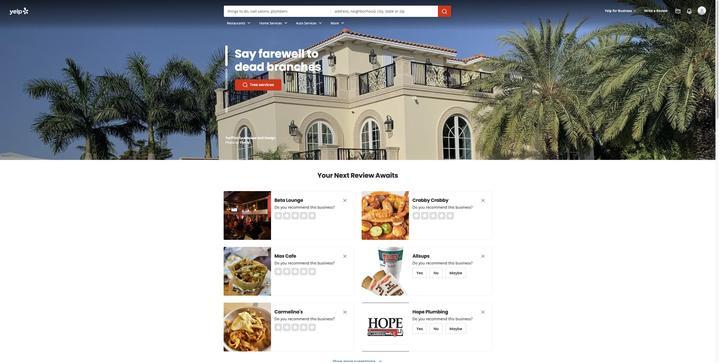 Task type: locate. For each thing, give the bounding box(es) containing it.
no button down "allsups" link
[[430, 268, 443, 279]]

0 vertical spatial yes button
[[413, 268, 427, 279]]

services right the auto
[[305, 21, 317, 25]]

1 vertical spatial maybe button
[[446, 324, 467, 335]]

do you recommend this business? down beta lounge link
[[275, 205, 335, 210]]

chimney up m.
[[243, 136, 258, 140]]

1 maybe from the top
[[450, 271, 463, 276]]

no button
[[430, 268, 443, 279], [430, 324, 443, 335]]

None radio
[[275, 212, 282, 220], [283, 212, 291, 220], [292, 212, 299, 220], [413, 212, 420, 220], [438, 212, 446, 220], [283, 268, 291, 276], [292, 268, 299, 276], [309, 268, 316, 276], [283, 324, 291, 332], [309, 324, 316, 332], [275, 212, 282, 220], [283, 212, 291, 220], [292, 212, 299, 220], [413, 212, 420, 220], [438, 212, 446, 220], [283, 268, 291, 276], [292, 268, 299, 276], [309, 268, 316, 276], [283, 324, 291, 332], [309, 324, 316, 332]]

do you recommend this business? down carmelina's link
[[275, 317, 335, 322]]

yes button down hope
[[413, 324, 427, 335]]

for
[[613, 9, 618, 13]]

2 maybe from the top
[[450, 327, 463, 332]]

maybe down "allsups" link
[[450, 271, 463, 276]]

2 none field from the left
[[335, 9, 435, 14]]

auto services
[[296, 21, 317, 25]]

no button for allsups
[[430, 268, 443, 279]]

do you recommend this business? for mas cafe
[[275, 261, 335, 266]]

recommend for beta lounge
[[288, 205, 310, 210]]

you down carmelina's
[[281, 317, 287, 322]]

0 vertical spatial review
[[657, 9, 668, 13]]

write
[[645, 9, 654, 13]]

Find text field
[[228, 9, 328, 14]]

maybe button down hope plumbing link
[[446, 324, 467, 335]]

business categories element
[[223, 17, 707, 31]]

recommend
[[288, 205, 310, 210], [426, 205, 448, 210], [288, 261, 310, 266], [426, 261, 448, 266], [288, 317, 310, 322], [426, 317, 448, 322]]

hope plumbing link
[[413, 309, 472, 316]]

do down hope
[[413, 317, 418, 322]]

recommend for hope plumbing
[[426, 317, 448, 322]]

recommend down lounge
[[288, 205, 310, 210]]

this down "allsups" link
[[449, 261, 455, 266]]

1 horizontal spatial 24 chevron down v2 image
[[340, 20, 346, 26]]

services
[[270, 21, 282, 25], [305, 21, 317, 25]]

services for home services
[[270, 21, 282, 25]]

0 vertical spatial the
[[290, 46, 309, 62]]

do you recommend this business? down crabby crabby link
[[413, 205, 473, 210]]

recommend down "allsups" link
[[426, 261, 448, 266]]

business?
[[318, 205, 335, 210], [456, 205, 473, 210], [318, 261, 335, 266], [456, 261, 473, 266], [318, 317, 335, 322], [456, 317, 473, 322]]

search image
[[442, 9, 448, 14]]

do down allsups
[[413, 261, 418, 266]]

0 horizontal spatial review
[[351, 171, 375, 180]]

no down plumbing
[[434, 327, 439, 332]]

say
[[235, 46, 257, 62]]

business
[[250, 141, 263, 145]]

(no rating) image down the crabby crabby
[[413, 212, 454, 220]]

recommend down crabby crabby link
[[426, 205, 448, 210]]

24 chevron down v2 image inside auto services link
[[318, 20, 324, 26]]

2 24 chevron down v2 image from the left
[[283, 20, 289, 26]]

1 vertical spatial the
[[244, 141, 249, 145]]

24 search v2 image inside the tree services link
[[243, 82, 248, 88]]

2 no button from the top
[[430, 324, 443, 335]]

the inside blackburn chimney photo from the business owner
[[244, 141, 249, 145]]

maybe down hope plumbing link
[[450, 327, 463, 332]]

do
[[275, 205, 280, 210], [413, 205, 418, 210], [275, 261, 280, 266], [413, 261, 418, 266], [275, 317, 280, 322], [413, 317, 418, 322]]

dismiss card image
[[342, 198, 348, 204], [481, 254, 486, 260], [481, 310, 486, 315]]

Near text field
[[335, 9, 435, 14]]

do you recommend this business? down mas cafe link
[[275, 261, 335, 266]]

you for mas cafe
[[281, 261, 287, 266]]

dismiss card image for lounge
[[342, 198, 348, 204]]

business? down "allsups" link
[[456, 261, 473, 266]]

do down the crabby crabby
[[413, 205, 418, 210]]

this down mas cafe link
[[311, 261, 317, 266]]

do you recommend this business? down hope plumbing link
[[413, 317, 473, 322]]

1 yes button from the top
[[413, 268, 427, 279]]

1 horizontal spatial crabby
[[431, 197, 449, 204]]

give soot the boot
[[235, 46, 337, 62]]

rating element down cafe
[[275, 268, 316, 276]]

you
[[281, 205, 287, 210], [419, 205, 425, 210], [281, 261, 287, 266], [419, 261, 425, 266], [281, 317, 287, 322], [419, 317, 425, 322]]

24 chevron down v2 image inside more link
[[340, 20, 346, 26]]

2 no from the top
[[434, 327, 439, 332]]

turftim landscape and design link
[[226, 136, 276, 140]]

hope
[[413, 309, 425, 316]]

maybe button down "allsups" link
[[446, 268, 467, 279]]

crabby crabby
[[413, 197, 449, 204]]

this down beta lounge link
[[311, 205, 317, 210]]

None field
[[228, 9, 328, 14], [335, 9, 435, 14]]

review inside write a review 'link'
[[657, 9, 668, 13]]

None radio
[[300, 212, 308, 220], [309, 212, 316, 220], [421, 212, 429, 220], [430, 212, 437, 220], [447, 212, 454, 220], [275, 268, 282, 276], [300, 268, 308, 276], [275, 324, 282, 332], [292, 324, 299, 332], [300, 324, 308, 332], [300, 212, 308, 220], [309, 212, 316, 220], [421, 212, 429, 220], [430, 212, 437, 220], [447, 212, 454, 220], [275, 268, 282, 276], [300, 268, 308, 276], [275, 324, 282, 332], [292, 324, 299, 332], [300, 324, 308, 332]]

rating element
[[275, 212, 316, 220], [413, 212, 454, 220], [275, 268, 316, 276], [275, 324, 316, 332]]

blackburn chimney link
[[226, 136, 258, 140]]

you down hope
[[419, 317, 425, 322]]

1 24 search v2 image from the top
[[243, 69, 248, 75]]

this
[[311, 205, 317, 210], [449, 205, 455, 210], [311, 261, 317, 266], [449, 261, 455, 266], [311, 317, 317, 322], [449, 317, 455, 322]]

you down beta
[[281, 205, 287, 210]]

review right next
[[351, 171, 375, 180]]

say farewell to dead branches
[[235, 46, 322, 75]]

1 no from the top
[[434, 271, 439, 276]]

business? down mas cafe link
[[318, 261, 335, 266]]

services inside 'link'
[[270, 21, 282, 25]]

photo
[[226, 141, 235, 145], [226, 141, 235, 145]]

no
[[434, 271, 439, 276], [434, 327, 439, 332]]

crabby
[[413, 197, 431, 204], [431, 197, 449, 204]]

tyler b. image
[[699, 6, 707, 15]]

24 search v2 image for say farewell to dead branches
[[243, 82, 248, 88]]

do for carmelina's
[[275, 317, 280, 322]]

(no rating) image down cafe
[[275, 268, 316, 276]]

0 horizontal spatial 24 chevron down v2 image
[[247, 20, 252, 26]]

hope plumbing
[[413, 309, 449, 316]]

blackburn chimney photo from the business owner
[[226, 136, 274, 145]]

1 horizontal spatial the
[[290, 46, 309, 62]]

maybe button
[[446, 268, 467, 279], [446, 324, 467, 335]]

recommend down carmelina's link
[[288, 317, 310, 322]]

photo of mas cafe image
[[224, 247, 271, 296]]

rating element for crabby
[[413, 212, 454, 220]]

business? for mas cafe
[[318, 261, 335, 266]]

2 horizontal spatial 24 chevron down v2 image
[[378, 359, 383, 363]]

yes button
[[413, 268, 427, 279], [413, 324, 427, 335]]

dismiss card image
[[481, 198, 486, 204], [342, 254, 348, 260], [342, 310, 348, 315]]

yelp for business button
[[604, 7, 639, 15]]

0 horizontal spatial 24 chevron down v2 image
[[318, 20, 324, 26]]

1 vertical spatial review
[[351, 171, 375, 180]]

1 vertical spatial no
[[434, 327, 439, 332]]

24 search v2 image inside chimney sweep link
[[243, 69, 248, 75]]

1 vertical spatial dismiss card image
[[342, 254, 348, 260]]

maybe
[[450, 271, 463, 276], [450, 327, 463, 332]]

rating element for cafe
[[275, 268, 316, 276]]

design
[[265, 136, 276, 140]]

1 services from the left
[[270, 21, 282, 25]]

1 horizontal spatial services
[[305, 21, 317, 25]]

0 horizontal spatial services
[[270, 21, 282, 25]]

24 search v2 image left tree on the top
[[243, 82, 248, 88]]

do you recommend this business? down "allsups" link
[[413, 261, 473, 266]]

select slide image
[[225, 46, 228, 67]]

2 yes from the top
[[417, 327, 423, 332]]

you down mas cafe
[[281, 261, 287, 266]]

m.
[[247, 141, 251, 145]]

review
[[657, 9, 668, 13], [351, 171, 375, 180]]

turftim
[[226, 136, 239, 140]]

(no rating) image down carmelina's
[[275, 324, 316, 332]]

1 24 chevron down v2 image from the left
[[247, 20, 252, 26]]

this for beta lounge
[[311, 205, 317, 210]]

chimney up the tree services link
[[250, 69, 267, 74]]

this down hope plumbing link
[[449, 317, 455, 322]]

2 vertical spatial dismiss card image
[[481, 310, 486, 315]]

1 no button from the top
[[430, 268, 443, 279]]

no button for hope plumbing
[[430, 324, 443, 335]]

business? down hope plumbing link
[[456, 317, 473, 322]]

1 horizontal spatial none field
[[335, 9, 435, 14]]

dead
[[235, 59, 265, 75]]

none field find
[[228, 9, 328, 14]]

2 services from the left
[[305, 21, 317, 25]]

chimney
[[250, 69, 267, 74], [243, 136, 258, 140]]

0 vertical spatial yes
[[417, 271, 423, 276]]

do for hope plumbing
[[413, 317, 418, 322]]

0 vertical spatial maybe
[[450, 271, 463, 276]]

do you recommend this business? for hope plumbing
[[413, 317, 473, 322]]

rating element down the crabby crabby
[[413, 212, 454, 220]]

tim m. link
[[240, 141, 251, 145]]

do you recommend this business? for allsups
[[413, 261, 473, 266]]

24 chevron down v2 image inside home services 'link'
[[283, 20, 289, 26]]

the
[[290, 46, 309, 62], [244, 141, 249, 145]]

beta
[[275, 197, 285, 204]]

sweep
[[268, 69, 280, 74]]

you down allsups
[[419, 261, 425, 266]]

do down carmelina's
[[275, 317, 280, 322]]

24 search v2 image down 'say'
[[243, 69, 248, 75]]

1 vertical spatial maybe
[[450, 327, 463, 332]]

(no rating) image
[[275, 212, 316, 220], [413, 212, 454, 220], [275, 268, 316, 276], [275, 324, 316, 332]]

write a review
[[645, 9, 668, 13]]

this down crabby crabby link
[[449, 205, 455, 210]]

do you recommend this business? for carmelina's
[[275, 317, 335, 322]]

0 vertical spatial chimney
[[250, 69, 267, 74]]

next
[[335, 171, 350, 180]]

1 vertical spatial 24 search v2 image
[[243, 82, 248, 88]]

1 none field from the left
[[228, 9, 328, 14]]

None search field
[[0, 0, 716, 35], [224, 6, 453, 17], [0, 0, 716, 35], [224, 6, 453, 17]]

yes button for allsups
[[413, 268, 427, 279]]

cafe
[[286, 253, 297, 260]]

24 search v2 image for give soot the boot
[[243, 69, 248, 75]]

16 chevron down v2 image
[[634, 9, 637, 13]]

0 vertical spatial 24 search v2 image
[[243, 69, 248, 75]]

restaurants link
[[223, 17, 256, 31]]

business? down carmelina's link
[[318, 317, 335, 322]]

do down mas
[[275, 261, 280, 266]]

do you recommend this business? for crabby crabby
[[413, 205, 473, 210]]

rating element down lounge
[[275, 212, 316, 220]]

explore banner section banner
[[0, 0, 716, 160]]

0 horizontal spatial none field
[[228, 9, 328, 14]]

do down beta
[[275, 205, 280, 210]]

24 chevron down v2 image
[[247, 20, 252, 26], [283, 20, 289, 26]]

1 yes from the top
[[417, 271, 423, 276]]

(no rating) image down lounge
[[275, 212, 316, 220]]

no for hope plumbing
[[434, 327, 439, 332]]

0 vertical spatial no button
[[430, 268, 443, 279]]

restaurants
[[227, 21, 246, 25]]

24 search v2 image
[[243, 69, 248, 75], [243, 82, 248, 88]]

yes
[[417, 271, 423, 276], [417, 327, 423, 332]]

1 vertical spatial no button
[[430, 324, 443, 335]]

1 horizontal spatial 24 chevron down v2 image
[[283, 20, 289, 26]]

1 vertical spatial yes button
[[413, 324, 427, 335]]

1 horizontal spatial review
[[657, 9, 668, 13]]

chimney sweep link
[[235, 66, 287, 78]]

recommend down plumbing
[[426, 317, 448, 322]]

review right a at right top
[[657, 9, 668, 13]]

recommend down mas cafe link
[[288, 261, 310, 266]]

0 vertical spatial dismiss card image
[[481, 198, 486, 204]]

yelp for business
[[606, 9, 633, 13]]

1 vertical spatial chimney
[[243, 136, 258, 140]]

2 24 search v2 image from the top
[[243, 82, 248, 88]]

2 yes button from the top
[[413, 324, 427, 335]]

yes button down allsups
[[413, 268, 427, 279]]

tim
[[240, 141, 246, 145]]

0 horizontal spatial crabby
[[413, 197, 431, 204]]

24 chevron down v2 image for auto services
[[318, 20, 324, 26]]

yes down hope
[[417, 327, 423, 332]]

0 vertical spatial no
[[434, 271, 439, 276]]

farewell
[[259, 46, 305, 62]]

0 vertical spatial dismiss card image
[[342, 198, 348, 204]]

1 maybe button from the top
[[446, 268, 467, 279]]

(no rating) image for cafe
[[275, 268, 316, 276]]

business? down crabby crabby link
[[456, 205, 473, 210]]

do you recommend this business?
[[275, 205, 335, 210], [413, 205, 473, 210], [275, 261, 335, 266], [413, 261, 473, 266], [275, 317, 335, 322], [413, 317, 473, 322]]

24 chevron down v2 image inside restaurants link
[[247, 20, 252, 26]]

24 chevron down v2 image right the restaurants
[[247, 20, 252, 26]]

services right home
[[270, 21, 282, 25]]

yes down allsups
[[417, 271, 423, 276]]

24 chevron down v2 image
[[318, 20, 324, 26], [340, 20, 346, 26], [378, 359, 383, 363]]

1 vertical spatial dismiss card image
[[481, 254, 486, 260]]

by
[[236, 141, 239, 145]]

0 vertical spatial maybe button
[[446, 268, 467, 279]]

24 chevron down v2 image left the auto
[[283, 20, 289, 26]]

no down "allsups" link
[[434, 271, 439, 276]]

1 vertical spatial yes
[[417, 327, 423, 332]]

you down the crabby crabby
[[419, 205, 425, 210]]

do you recommend this business? for beta lounge
[[275, 205, 335, 210]]

business? down beta lounge link
[[318, 205, 335, 210]]

business? for carmelina's
[[318, 317, 335, 322]]

0 horizontal spatial the
[[244, 141, 249, 145]]

dismiss card image for crabby
[[481, 198, 486, 204]]

rating element down carmelina's
[[275, 324, 316, 332]]

carmelina's
[[275, 309, 303, 316]]

24 chevron down v2 image for more
[[340, 20, 346, 26]]

photo of hope plumbing image
[[362, 303, 409, 352]]

no button down plumbing
[[430, 324, 443, 335]]

you for carmelina's
[[281, 317, 287, 322]]

home services
[[260, 21, 282, 25]]

this down carmelina's link
[[311, 317, 317, 322]]

business
[[619, 9, 633, 13]]

2 maybe button from the top
[[446, 324, 467, 335]]

you for beta lounge
[[281, 205, 287, 210]]



Task type: vqa. For each thing, say whether or not it's contained in the screenshot.
24 chevron down v2 icon within Restaurants link
no



Task type: describe. For each thing, give the bounding box(es) containing it.
24 chevron down v2 image for restaurants
[[247, 20, 252, 26]]

plumbing
[[426, 309, 449, 316]]

recommend for mas cafe
[[288, 261, 310, 266]]

maybe for allsups
[[450, 271, 463, 276]]

recommend for crabby crabby
[[426, 205, 448, 210]]

this for crabby crabby
[[449, 205, 455, 210]]

home services link
[[256, 17, 293, 31]]

do for crabby crabby
[[413, 205, 418, 210]]

yes for allsups
[[417, 271, 423, 276]]

photo of allsups image
[[362, 247, 409, 296]]

photo of carmelina's image
[[224, 303, 271, 352]]

auto
[[296, 21, 304, 25]]

2 crabby from the left
[[431, 197, 449, 204]]

this for carmelina's
[[311, 317, 317, 322]]

your next review awaits
[[318, 171, 399, 180]]

this for allsups
[[449, 261, 455, 266]]

24 chevron down v2 image for home services
[[283, 20, 289, 26]]

give
[[235, 46, 261, 62]]

landscape
[[240, 136, 257, 140]]

you for crabby crabby
[[419, 205, 425, 210]]

dismiss card image for plumbing
[[481, 310, 486, 315]]

auto services link
[[293, 17, 327, 31]]

dismiss card image for cafe
[[342, 254, 348, 260]]

mas cafe
[[275, 253, 297, 260]]

carmelina's link
[[275, 309, 334, 316]]

more
[[331, 21, 339, 25]]

turftim landscape and design photo by tim m.
[[226, 136, 276, 145]]

soot
[[263, 46, 288, 62]]

2 vertical spatial dismiss card image
[[342, 310, 348, 315]]

do for beta lounge
[[275, 205, 280, 210]]

notifications image
[[687, 8, 693, 14]]

mas
[[275, 253, 285, 260]]

projects image
[[676, 8, 682, 14]]

owner
[[264, 141, 274, 145]]

yelp
[[606, 9, 612, 13]]

boot
[[311, 46, 337, 62]]

from
[[236, 141, 243, 145]]

recommend for allsups
[[426, 261, 448, 266]]

services for auto services
[[305, 21, 317, 25]]

recommend for carmelina's
[[288, 317, 310, 322]]

to
[[307, 46, 319, 62]]

maybe button for hope plumbing
[[446, 324, 467, 335]]

mas cafe link
[[275, 253, 334, 260]]

yes button for hope plumbing
[[413, 324, 427, 335]]

services
[[259, 82, 274, 88]]

photo of crabby crabby image
[[362, 191, 409, 240]]

1 crabby from the left
[[413, 197, 431, 204]]

this for mas cafe
[[311, 261, 317, 266]]

and
[[258, 136, 264, 140]]

none field near
[[335, 9, 435, 14]]

maybe for hope plumbing
[[450, 327, 463, 332]]

tree services link
[[235, 79, 282, 91]]

business? for beta lounge
[[318, 205, 335, 210]]

crabby crabby link
[[413, 197, 472, 204]]

allsups
[[413, 253, 430, 260]]

write a review link
[[643, 7, 670, 15]]

you for hope plumbing
[[419, 317, 425, 322]]

allsups link
[[413, 253, 472, 260]]

chimney inside blackburn chimney photo from the business owner
[[243, 136, 258, 140]]

business? for allsups
[[456, 261, 473, 266]]

this for hope plumbing
[[449, 317, 455, 322]]

user actions element
[[602, 6, 714, 35]]

maybe button for allsups
[[446, 268, 467, 279]]

chimney sweep
[[250, 69, 280, 74]]

(no rating) image for lounge
[[275, 212, 316, 220]]

review for a
[[657, 9, 668, 13]]

photo inside blackburn chimney photo from the business owner
[[226, 141, 235, 145]]

business? for crabby crabby
[[456, 205, 473, 210]]

tree services
[[250, 82, 274, 88]]

you for allsups
[[419, 261, 425, 266]]

rating element for lounge
[[275, 212, 316, 220]]

do for mas cafe
[[275, 261, 280, 266]]

yes for hope plumbing
[[417, 327, 423, 332]]

blackburn
[[226, 136, 243, 140]]

photo of beta lounge image
[[224, 191, 271, 240]]

no for allsups
[[434, 271, 439, 276]]

photo inside turftim landscape and design photo by tim m.
[[226, 141, 235, 145]]

your
[[318, 171, 333, 180]]

do for allsups
[[413, 261, 418, 266]]

tree
[[250, 82, 258, 88]]

branches
[[267, 59, 322, 75]]

lounge
[[286, 197, 303, 204]]

awaits
[[376, 171, 399, 180]]

beta lounge link
[[275, 197, 334, 204]]

review for next
[[351, 171, 375, 180]]

home
[[260, 21, 269, 25]]

business? for hope plumbing
[[456, 317, 473, 322]]

more link
[[327, 17, 350, 31]]

(no rating) image for crabby
[[413, 212, 454, 220]]

beta lounge
[[275, 197, 303, 204]]

a
[[654, 9, 656, 13]]



